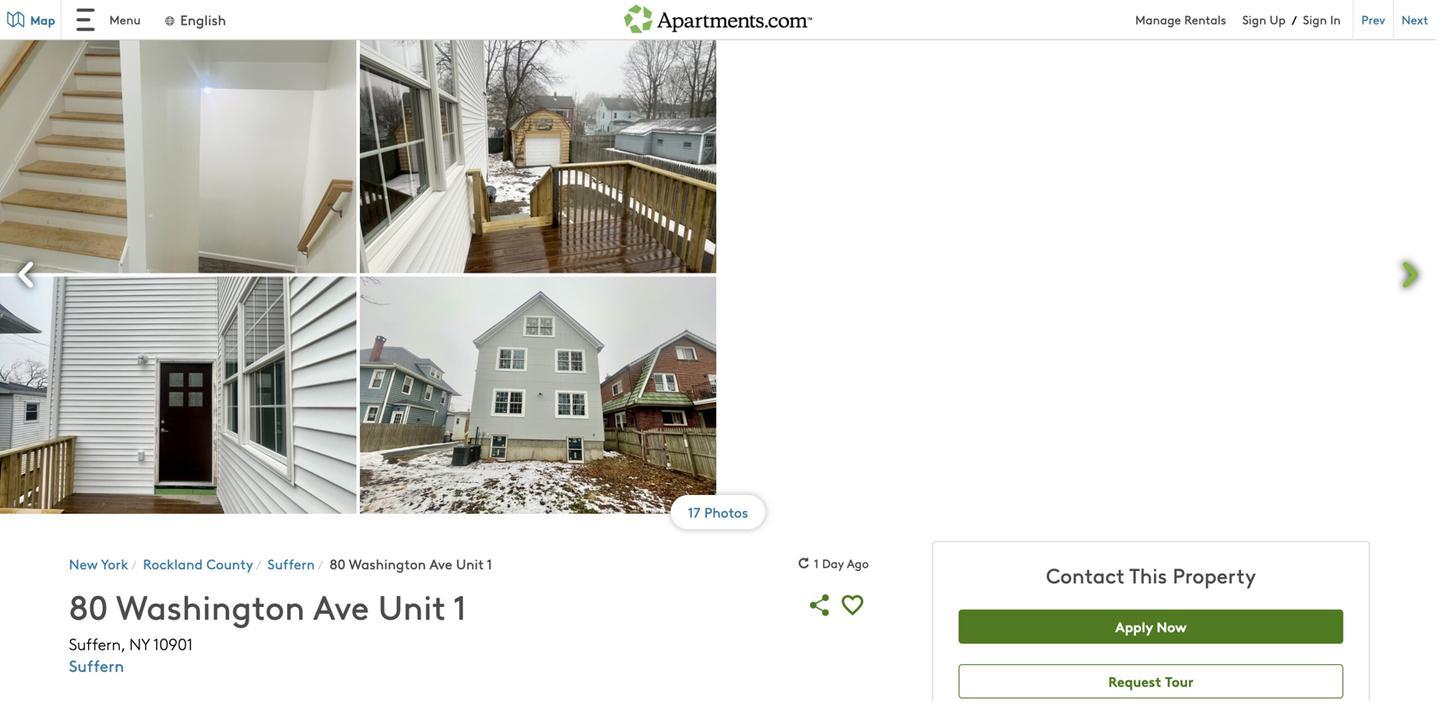 Task type: vqa. For each thing, say whether or not it's contained in the screenshot.
Westchester Market min
no



Task type: describe. For each thing, give the bounding box(es) containing it.
map link
[[0, 0, 62, 39]]

17 photos
[[688, 503, 749, 522]]

in
[[1331, 11, 1342, 28]]

up
[[1270, 11, 1286, 28]]

1 for 80 washington ave unit 1
[[487, 554, 493, 574]]

share listing image
[[804, 589, 837, 622]]

this
[[1130, 561, 1168, 589]]

rentals
[[1185, 11, 1227, 28]]

sign in link
[[1304, 11, 1342, 28]]

apartments.com logo image
[[624, 0, 813, 33]]

ny
[[129, 633, 150, 655]]

tour
[[1166, 672, 1194, 691]]

manage rentals link
[[1136, 11, 1243, 28]]

17
[[688, 503, 701, 522]]

80 washington ave unit 1 suffern , ny 10901 suffern
[[69, 583, 467, 677]]

previous image
[[7, 254, 48, 295]]

10901
[[153, 633, 193, 655]]

1 vertical spatial suffern link
[[69, 655, 124, 677]]

english
[[180, 10, 226, 29]]

washington for 80 washington ave unit 1
[[349, 554, 426, 574]]

80 for 80 washington ave unit 1 suffern , ny 10901 suffern
[[69, 583, 108, 629]]

menu
[[109, 11, 141, 28]]

unit for 80 washington ave unit 1 suffern , ny 10901 suffern
[[378, 583, 446, 629]]

apply now button
[[959, 610, 1344, 644]]

rockland county link
[[143, 554, 253, 574]]

17 photos button
[[675, 503, 761, 522]]

menu button
[[62, 0, 154, 39]]

ave for 80 washington ave unit 1 suffern , ny 10901 suffern
[[313, 583, 369, 629]]

york
[[101, 554, 128, 574]]

request tour
[[1109, 672, 1194, 691]]



Task type: locate. For each thing, give the bounding box(es) containing it.
suffern link right county
[[268, 554, 315, 574]]

washington for 80 washington ave unit 1 suffern , ny 10901 suffern
[[116, 583, 305, 629]]

apply now
[[1116, 617, 1187, 637]]

0 vertical spatial ave
[[430, 554, 453, 574]]

english link
[[163, 10, 226, 29]]

washington inside 80 washington ave unit 1 suffern , ny 10901 suffern
[[116, 583, 305, 629]]

contact this property
[[1047, 561, 1257, 589]]

0 horizontal spatial 80
[[69, 583, 108, 629]]

request
[[1109, 672, 1162, 691]]

suffern link
[[268, 554, 315, 574], [69, 655, 124, 677]]

photos
[[705, 503, 749, 522]]

washington
[[349, 554, 426, 574], [116, 583, 305, 629]]

ave inside 80 washington ave unit 1 suffern , ny 10901 suffern
[[313, 583, 369, 629]]

new york
[[69, 554, 128, 574]]

1 horizontal spatial 80
[[330, 554, 346, 574]]

new york link
[[69, 554, 128, 574]]

contact
[[1047, 561, 1125, 589]]

0 horizontal spatial washington
[[116, 583, 305, 629]]

suffern
[[268, 554, 315, 574], [69, 633, 121, 655], [69, 655, 124, 677]]

sign up link
[[1243, 11, 1286, 28]]

80 inside 80 washington ave unit 1 suffern , ny 10901 suffern
[[69, 583, 108, 629]]

0 horizontal spatial ave
[[313, 583, 369, 629]]

apply
[[1116, 617, 1154, 637]]

ave for 80 washington ave unit 1
[[430, 554, 453, 574]]

1 vertical spatial washington
[[116, 583, 305, 629]]

0 horizontal spatial unit
[[378, 583, 446, 629]]

0 horizontal spatial 1
[[453, 583, 467, 629]]

2 sign from the left
[[1304, 11, 1328, 28]]

ave
[[430, 554, 453, 574], [313, 583, 369, 629]]

1 horizontal spatial suffern link
[[268, 554, 315, 574]]

1 vertical spatial unit
[[378, 583, 446, 629]]

1 horizontal spatial sign
[[1304, 11, 1328, 28]]

1 inside 80 washington ave unit 1 suffern , ny 10901 suffern
[[453, 583, 467, 629]]

request tour button
[[959, 665, 1344, 699]]

county
[[206, 554, 253, 574]]

prev link
[[1354, 0, 1394, 40]]

rockland
[[143, 554, 203, 574]]

suffern link left ny
[[69, 655, 124, 677]]

now
[[1157, 617, 1187, 637]]

unit
[[456, 554, 484, 574], [378, 583, 446, 629]]

ago
[[847, 555, 869, 572]]

80
[[330, 554, 346, 574], [69, 583, 108, 629]]

,
[[121, 633, 125, 655]]

1
[[487, 554, 493, 574], [814, 555, 819, 572], [453, 583, 467, 629]]

0 vertical spatial unit
[[456, 554, 484, 574]]

0 vertical spatial suffern link
[[268, 554, 315, 574]]

1 horizontal spatial washington
[[349, 554, 426, 574]]

0 horizontal spatial sign
[[1243, 11, 1267, 28]]

/
[[1292, 11, 1298, 28]]

sign
[[1243, 11, 1267, 28], [1304, 11, 1328, 28]]

next
[[1402, 11, 1429, 28]]

manage
[[1136, 11, 1182, 28]]

2 horizontal spatial 1
[[814, 555, 819, 572]]

rockland county
[[143, 554, 253, 574]]

unit for 80 washington ave unit 1
[[456, 554, 484, 574]]

80 for 80 washington ave unit 1
[[330, 554, 346, 574]]

0 horizontal spatial suffern link
[[69, 655, 124, 677]]

property
[[1173, 561, 1257, 589]]

1 horizontal spatial unit
[[456, 554, 484, 574]]

1 for 80 washington ave unit 1 suffern , ny 10901 suffern
[[453, 583, 467, 629]]

prev
[[1362, 11, 1386, 28]]

sign left up at the top right
[[1243, 11, 1267, 28]]

0 vertical spatial 80
[[330, 554, 346, 574]]

1 horizontal spatial ave
[[430, 554, 453, 574]]

new
[[69, 554, 98, 574]]

1 day ago
[[814, 555, 869, 572]]

1 vertical spatial 80
[[69, 583, 108, 629]]

day
[[823, 555, 844, 572]]

1 sign from the left
[[1243, 11, 1267, 28]]

1 vertical spatial ave
[[313, 583, 369, 629]]

80 washington ave unit 1
[[330, 554, 493, 574]]

next link
[[1394, 0, 1437, 40]]

unit inside 80 washington ave unit 1 suffern , ny 10901 suffern
[[378, 583, 446, 629]]

manage rentals sign up / sign in
[[1136, 11, 1342, 28]]

map
[[30, 11, 55, 28]]

sign left in
[[1304, 11, 1328, 28]]

1 horizontal spatial 1
[[487, 554, 493, 574]]

next image
[[1389, 254, 1430, 295]]

0 vertical spatial washington
[[349, 554, 426, 574]]



